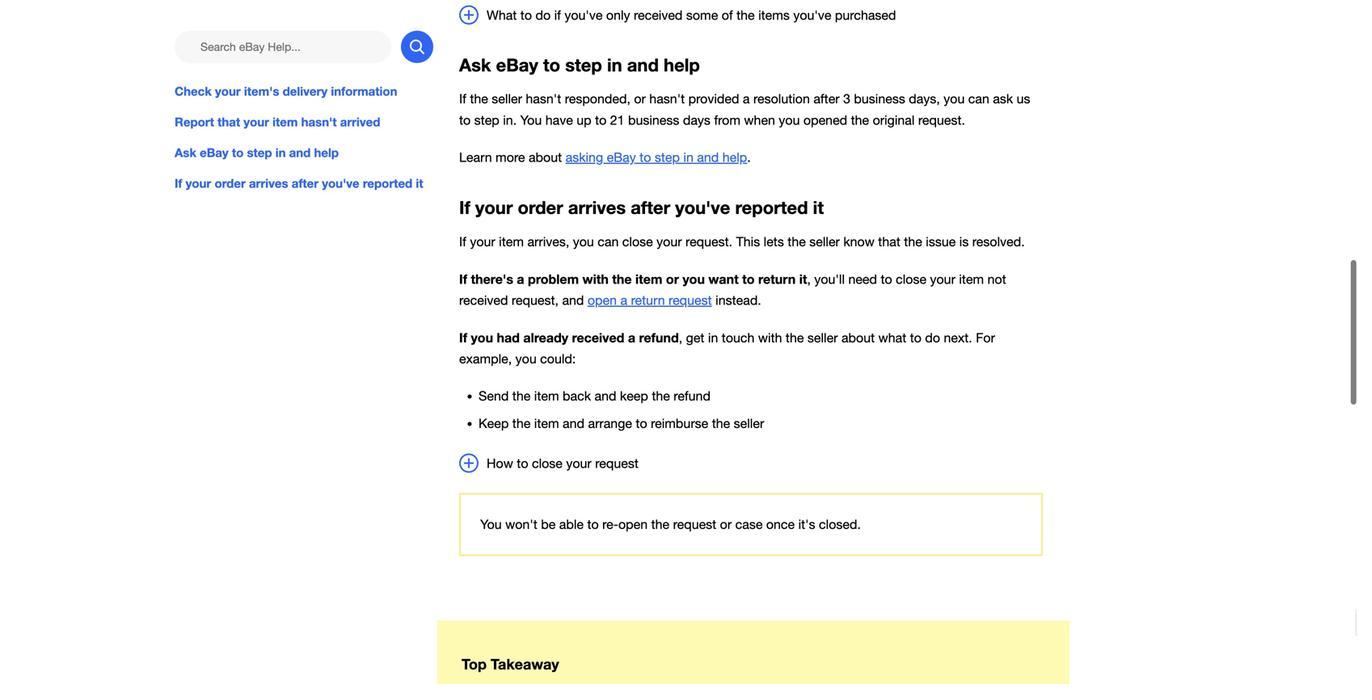 Task type: locate. For each thing, give the bounding box(es) containing it.
do left next.
[[925, 331, 940, 346]]

what
[[487, 8, 517, 23]]

be
[[541, 518, 556, 533]]

the right lets
[[788, 234, 806, 249]]

request up get at the right
[[669, 293, 712, 308]]

after left 3
[[814, 92, 840, 107]]

0 vertical spatial you
[[520, 113, 542, 128]]

could:
[[540, 352, 576, 367]]

0 horizontal spatial return
[[631, 293, 665, 308]]

0 horizontal spatial request.
[[686, 234, 733, 249]]

do
[[536, 8, 551, 23], [925, 331, 940, 346]]

1 vertical spatial it
[[813, 197, 824, 218]]

do inside ", get in touch with the seller about what to do next. for example, you could:"
[[925, 331, 940, 346]]

21
[[610, 113, 625, 128]]

1 horizontal spatial ask ebay to step in and help
[[459, 54, 700, 76]]

0 vertical spatial request
[[669, 293, 712, 308]]

back
[[563, 389, 591, 404]]

help
[[664, 54, 700, 76], [314, 146, 339, 160], [723, 150, 747, 165]]

received down there's
[[459, 293, 508, 308]]

more
[[496, 150, 525, 165]]

and inside ask ebay to step in and help link
[[289, 146, 311, 160]]

check your item's delivery information
[[175, 84, 397, 99]]

you down had
[[516, 352, 537, 367]]

request. down days,
[[918, 113, 965, 128]]

your down issue
[[930, 272, 956, 287]]

0 horizontal spatial business
[[628, 113, 680, 128]]

1 horizontal spatial about
[[842, 331, 875, 346]]

0 horizontal spatial received
[[459, 293, 508, 308]]

refund
[[639, 330, 679, 346], [674, 389, 711, 404]]

in right get at the right
[[708, 331, 718, 346]]

2 vertical spatial after
[[631, 197, 670, 218]]

2 horizontal spatial or
[[720, 518, 732, 533]]

0 vertical spatial ask ebay to step in and help
[[459, 54, 700, 76]]

arrives down learn more about asking ebay to step in and help .
[[568, 197, 626, 218]]

1 vertical spatial order
[[518, 197, 563, 218]]

the up learn
[[470, 92, 488, 107]]

the
[[737, 8, 755, 23], [470, 92, 488, 107], [851, 113, 869, 128], [788, 234, 806, 249], [904, 234, 922, 249], [612, 272, 632, 287], [786, 331, 804, 346], [512, 389, 531, 404], [652, 389, 670, 404], [512, 417, 531, 432], [712, 417, 730, 432], [651, 518, 670, 533]]

hasn't
[[526, 92, 561, 107], [650, 92, 685, 107], [301, 115, 337, 129]]

with for touch
[[758, 331, 782, 346]]

reported down arrived
[[363, 176, 413, 191]]

about
[[529, 150, 562, 165], [842, 331, 875, 346]]

step
[[565, 54, 602, 76], [474, 113, 500, 128], [247, 146, 272, 160], [655, 150, 680, 165]]

to right need
[[881, 272, 892, 287]]

business
[[854, 92, 905, 107], [628, 113, 680, 128]]

close right how at bottom
[[532, 457, 563, 472]]

to left 21
[[595, 113, 607, 128]]

0 vertical spatial if your order arrives after you've reported it
[[175, 176, 423, 191]]

items
[[759, 8, 790, 23]]

to right how at bottom
[[517, 457, 528, 472]]

1 horizontal spatial arrives
[[568, 197, 626, 218]]

you
[[944, 92, 965, 107], [779, 113, 800, 128], [573, 234, 594, 249], [683, 272, 705, 287], [471, 330, 493, 346], [516, 352, 537, 367]]

1 horizontal spatial do
[[925, 331, 940, 346]]

some
[[686, 8, 718, 23]]

item down check your item's delivery information at the top
[[273, 115, 298, 129]]

request,
[[512, 293, 559, 308]]

or up open a return request instead.
[[666, 272, 679, 287]]

your inside , you'll need to close your item not received request, and
[[930, 272, 956, 287]]

can inside if the seller hasn't responded, or hasn't provided a resolution after 3 business days, you can ask us to step in. you have up to 21 business days from when you opened the original request.
[[969, 92, 990, 107]]

0 vertical spatial can
[[969, 92, 990, 107]]

and down days
[[697, 150, 719, 165]]

, left get at the right
[[679, 331, 683, 346]]

a inside if the seller hasn't responded, or hasn't provided a resolution after 3 business days, you can ask us to step in. you have up to 21 business days from when you opened the original request.
[[743, 92, 750, 107]]

in
[[607, 54, 622, 76], [276, 146, 286, 160], [684, 150, 694, 165], [708, 331, 718, 346]]

your inside dropdown button
[[566, 457, 592, 472]]

item left back
[[534, 389, 559, 404]]

after down ask ebay to step in and help link
[[292, 176, 319, 191]]

0 vertical spatial business
[[854, 92, 905, 107]]

you
[[520, 113, 542, 128], [480, 518, 502, 533]]

had
[[497, 330, 520, 346]]

1 horizontal spatial if your order arrives after you've reported it
[[459, 197, 824, 218]]

1 vertical spatial if your order arrives after you've reported it
[[459, 197, 824, 218]]

ask ebay to step in and help link
[[175, 144, 433, 162]]

item's
[[244, 84, 279, 99]]

item
[[273, 115, 298, 129], [499, 234, 524, 249], [636, 272, 663, 287], [959, 272, 984, 287], [534, 389, 559, 404], [534, 417, 559, 432]]

1 vertical spatial close
[[896, 272, 927, 287]]

2 vertical spatial received
[[572, 330, 625, 346]]

request. left this
[[686, 234, 733, 249]]

0 vertical spatial ask
[[459, 54, 491, 76]]

2 horizontal spatial close
[[896, 272, 927, 287]]

to down the report that your item hasn't arrived
[[232, 146, 244, 160]]

help down 'from'
[[723, 150, 747, 165]]

1 horizontal spatial return
[[758, 272, 796, 287]]

with
[[583, 272, 609, 287], [758, 331, 782, 346]]

0 horizontal spatial close
[[532, 457, 563, 472]]

refund left get at the right
[[639, 330, 679, 346]]

0 horizontal spatial do
[[536, 8, 551, 23]]

, for if there's a problem with the item or you want to return it
[[807, 272, 811, 287]]

a up request,
[[517, 272, 524, 287]]

ask
[[459, 54, 491, 76], [175, 146, 196, 160]]

ebay down 'report'
[[200, 146, 229, 160]]

or right responded,
[[634, 92, 646, 107]]

0 vertical spatial request.
[[918, 113, 965, 128]]

to inside how to close your request dropdown button
[[517, 457, 528, 472]]

1 horizontal spatial that
[[878, 234, 901, 249]]

0 horizontal spatial with
[[583, 272, 609, 287]]

or
[[634, 92, 646, 107], [666, 272, 679, 287], [720, 518, 732, 533]]

request left case
[[673, 518, 717, 533]]

what
[[879, 331, 907, 346]]

about right the more
[[529, 150, 562, 165]]

1 horizontal spatial with
[[758, 331, 782, 346]]

to right what
[[521, 8, 532, 23]]

1 horizontal spatial after
[[631, 197, 670, 218]]

to up learn
[[459, 113, 471, 128]]

1 horizontal spatial business
[[854, 92, 905, 107]]

and down back
[[563, 417, 585, 432]]

received right only
[[634, 8, 683, 23]]

order inside if your order arrives after you've reported it link
[[215, 176, 246, 191]]

1 vertical spatial about
[[842, 331, 875, 346]]

with right problem
[[583, 272, 609, 287]]

close inside dropdown button
[[532, 457, 563, 472]]

if your order arrives after you've reported it down ask ebay to step in and help link
[[175, 176, 423, 191]]

with inside ", get in touch with the seller about what to do next. for example, you could:"
[[758, 331, 782, 346]]

1 vertical spatial with
[[758, 331, 782, 346]]

1 horizontal spatial it
[[799, 272, 807, 287]]

ask
[[993, 92, 1013, 107]]

if your order arrives after you've reported it down asking ebay to step in and help link
[[459, 197, 824, 218]]

1 horizontal spatial ask
[[459, 54, 491, 76]]

you down resolution
[[779, 113, 800, 128]]

0 horizontal spatial ,
[[679, 331, 683, 346]]

ask ebay to step in and help up responded,
[[459, 54, 700, 76]]

0 horizontal spatial or
[[634, 92, 646, 107]]

close up if there's a problem with the item or you want to return it
[[622, 234, 653, 249]]

Search eBay Help... text field
[[175, 31, 391, 63]]

0 vertical spatial that
[[218, 115, 240, 129]]

the left issue
[[904, 234, 922, 249]]

1 vertical spatial open
[[619, 518, 648, 533]]

2 horizontal spatial after
[[814, 92, 840, 107]]

if your order arrives after you've reported it
[[175, 176, 423, 191], [459, 197, 824, 218]]

0 horizontal spatial you
[[480, 518, 502, 533]]

0 horizontal spatial can
[[598, 234, 619, 249]]

your
[[215, 84, 241, 99], [244, 115, 269, 129], [186, 176, 211, 191], [475, 197, 513, 218], [470, 234, 495, 249], [657, 234, 682, 249], [930, 272, 956, 287], [566, 457, 592, 472]]

hasn't up days
[[650, 92, 685, 107]]

ask down 'report'
[[175, 146, 196, 160]]

arrives
[[249, 176, 288, 191], [568, 197, 626, 218]]

refund up reimburse
[[674, 389, 711, 404]]

0 vertical spatial after
[[814, 92, 840, 107]]

0 horizontal spatial arrives
[[249, 176, 288, 191]]

the inside ", get in touch with the seller about what to do next. for example, you could:"
[[786, 331, 804, 346]]

ebay down what
[[496, 54, 538, 76]]

0 vertical spatial do
[[536, 8, 551, 23]]

1 vertical spatial received
[[459, 293, 508, 308]]

and down problem
[[562, 293, 584, 308]]

0 horizontal spatial that
[[218, 115, 240, 129]]

0 vertical spatial ,
[[807, 272, 811, 287]]

seller inside ", get in touch with the seller about what to do next. for example, you could:"
[[808, 331, 838, 346]]

order
[[215, 176, 246, 191], [518, 197, 563, 218]]

arrives down ask ebay to step in and help link
[[249, 176, 288, 191]]

0 vertical spatial return
[[758, 272, 796, 287]]

1 vertical spatial request
[[595, 457, 639, 472]]

seller
[[492, 92, 522, 107], [810, 234, 840, 249], [808, 331, 838, 346], [734, 417, 764, 432]]

order up arrives,
[[518, 197, 563, 218]]

you inside if the seller hasn't responded, or hasn't provided a resolution after 3 business days, you can ask us to step in. you have up to 21 business days from when you opened the original request.
[[520, 113, 542, 128]]

provided
[[689, 92, 739, 107]]

1 horizontal spatial ,
[[807, 272, 811, 287]]

received
[[634, 8, 683, 23], [459, 293, 508, 308], [572, 330, 625, 346]]

seller down you'll
[[808, 331, 838, 346]]

2 horizontal spatial it
[[813, 197, 824, 218]]

example,
[[459, 352, 512, 367]]

request.
[[918, 113, 965, 128], [686, 234, 733, 249]]

hasn't down delivery
[[301, 115, 337, 129]]

return down if there's a problem with the item or you want to return it
[[631, 293, 665, 308]]

close
[[622, 234, 653, 249], [896, 272, 927, 287], [532, 457, 563, 472]]

1 vertical spatial do
[[925, 331, 940, 346]]

2 horizontal spatial received
[[634, 8, 683, 23]]

, left you'll
[[807, 272, 811, 287]]

you right in.
[[520, 113, 542, 128]]

0 vertical spatial open
[[588, 293, 617, 308]]

0 vertical spatial or
[[634, 92, 646, 107]]

, inside , you'll need to close your item not received request, and
[[807, 272, 811, 287]]

the right of
[[737, 8, 755, 23]]

the right reimburse
[[712, 417, 730, 432]]

to inside , you'll need to close your item not received request, and
[[881, 272, 892, 287]]

received inside , you'll need to close your item not received request, and
[[459, 293, 508, 308]]

0 horizontal spatial ask
[[175, 146, 196, 160]]

1 horizontal spatial reported
[[735, 197, 808, 218]]

1 horizontal spatial close
[[622, 234, 653, 249]]

2 vertical spatial it
[[799, 272, 807, 287]]

the right send
[[512, 389, 531, 404]]

0 horizontal spatial order
[[215, 176, 246, 191]]

a
[[743, 92, 750, 107], [517, 272, 524, 287], [621, 293, 628, 308], [628, 330, 636, 346]]

in down days
[[684, 150, 694, 165]]

it's
[[799, 518, 816, 533]]

ask ebay to step in and help inside ask ebay to step in and help link
[[175, 146, 339, 160]]

know
[[844, 234, 875, 249]]

2 vertical spatial close
[[532, 457, 563, 472]]

1 vertical spatial ,
[[679, 331, 683, 346]]

0 horizontal spatial hasn't
[[301, 115, 337, 129]]

received up the could:
[[572, 330, 625, 346]]

your down arrange
[[566, 457, 592, 472]]

2 vertical spatial or
[[720, 518, 732, 533]]

when
[[744, 113, 775, 128]]

can up if there's a problem with the item or you want to return it
[[598, 234, 619, 249]]

, inside ", get in touch with the seller about what to do next. for example, you could:"
[[679, 331, 683, 346]]

0 horizontal spatial help
[[314, 146, 339, 160]]

0 vertical spatial about
[[529, 150, 562, 165]]

how to close your request button
[[459, 454, 1043, 474]]

do left if
[[536, 8, 551, 23]]

1 horizontal spatial ebay
[[496, 54, 538, 76]]

business right 21
[[628, 113, 680, 128]]

can left ask at the right top of the page
[[969, 92, 990, 107]]

to inside ", get in touch with the seller about what to do next. for example, you could:"
[[910, 331, 922, 346]]

that
[[218, 115, 240, 129], [878, 234, 901, 249]]

top takeaway
[[462, 656, 559, 674]]

request inside how to close your request dropdown button
[[595, 457, 639, 472]]

step inside if the seller hasn't responded, or hasn't provided a resolution after 3 business days, you can ask us to step in. you have up to 21 business days from when you opened the original request.
[[474, 113, 500, 128]]

0 vertical spatial received
[[634, 8, 683, 23]]

your left item's
[[215, 84, 241, 99]]

ask ebay to step in and help
[[459, 54, 700, 76], [175, 146, 339, 160]]

close down issue
[[896, 272, 927, 287]]

0 horizontal spatial ask ebay to step in and help
[[175, 146, 339, 160]]

instead.
[[716, 293, 761, 308]]

1 vertical spatial ask ebay to step in and help
[[175, 146, 339, 160]]

seller up in.
[[492, 92, 522, 107]]

1 vertical spatial you
[[480, 518, 502, 533]]

and down "report that your item hasn't arrived" link
[[289, 146, 311, 160]]

ask down what
[[459, 54, 491, 76]]

ebay right asking
[[607, 150, 636, 165]]

that right 'report'
[[218, 115, 240, 129]]

1 horizontal spatial request.
[[918, 113, 965, 128]]

your down item's
[[244, 115, 269, 129]]

and
[[627, 54, 659, 76], [289, 146, 311, 160], [697, 150, 719, 165], [562, 293, 584, 308], [595, 389, 616, 404], [563, 417, 585, 432]]

the left original
[[851, 113, 869, 128]]

after down asking ebay to step in and help link
[[631, 197, 670, 218]]

and inside , you'll need to close your item not received request, and
[[562, 293, 584, 308]]

hasn't up "have"
[[526, 92, 561, 107]]

,
[[807, 272, 811, 287], [679, 331, 683, 346]]

send
[[479, 389, 509, 404]]

1 vertical spatial return
[[631, 293, 665, 308]]

reported up lets
[[735, 197, 808, 218]]

help up 'provided'
[[664, 54, 700, 76]]

if
[[459, 92, 466, 107], [175, 176, 182, 191], [459, 197, 470, 218], [459, 234, 466, 249], [459, 272, 467, 287], [459, 330, 467, 346]]

to right "what"
[[910, 331, 922, 346]]

keep
[[479, 417, 509, 432]]

0 horizontal spatial after
[[292, 176, 319, 191]]

purchased
[[835, 8, 896, 23]]

0 horizontal spatial if your order arrives after you've reported it
[[175, 176, 423, 191]]

return down lets
[[758, 272, 796, 287]]

delivery
[[283, 84, 328, 99]]

issue
[[926, 234, 956, 249]]

check your item's delivery information link
[[175, 82, 433, 100]]

0 horizontal spatial reported
[[363, 176, 413, 191]]

business up original
[[854, 92, 905, 107]]

0 horizontal spatial open
[[588, 293, 617, 308]]

problem
[[528, 272, 579, 287]]

that right know
[[878, 234, 901, 249]]

1 horizontal spatial open
[[619, 518, 648, 533]]

with right touch
[[758, 331, 782, 346]]

ask ebay to step in and help down the report that your item hasn't arrived
[[175, 146, 339, 160]]

0 vertical spatial refund
[[639, 330, 679, 346]]

open
[[588, 293, 617, 308], [619, 518, 648, 533]]



Task type: describe. For each thing, give the bounding box(es) containing it.
item inside , you'll need to close your item not received request, and
[[959, 272, 984, 287]]

have
[[546, 113, 573, 128]]

top
[[462, 656, 487, 674]]

and down only
[[627, 54, 659, 76]]

from
[[714, 113, 741, 128]]

days,
[[909, 92, 940, 107]]

do inside what to do if you've only received some of the items you've purchased dropdown button
[[536, 8, 551, 23]]

of
[[722, 8, 733, 23]]

2 horizontal spatial ebay
[[607, 150, 636, 165]]

next.
[[944, 331, 973, 346]]

your down the more
[[475, 197, 513, 218]]

how
[[487, 457, 513, 472]]

to up instead.
[[742, 272, 755, 287]]

1 horizontal spatial hasn't
[[526, 92, 561, 107]]

0 vertical spatial reported
[[363, 176, 413, 191]]

if your item arrives, you can close your request. this lets the seller know that the issue is resolved.
[[459, 234, 1025, 249]]

in inside ", get in touch with the seller about what to do next. for example, you could:"
[[708, 331, 718, 346]]

open a return request instead.
[[588, 293, 761, 308]]

the right keep at left bottom
[[512, 417, 531, 432]]

there's
[[471, 272, 513, 287]]

you up open a return request instead.
[[683, 272, 705, 287]]

lets
[[764, 234, 784, 249]]

0 vertical spatial close
[[622, 234, 653, 249]]

item left arrives,
[[499, 234, 524, 249]]

case
[[735, 518, 763, 533]]

closed.
[[819, 518, 861, 533]]

only
[[606, 8, 630, 23]]

if inside if the seller hasn't responded, or hasn't provided a resolution after 3 business days, you can ask us to step in. you have up to 21 business days from when you opened the original request.
[[459, 92, 466, 107]]

arrange
[[588, 417, 632, 432]]

after inside if the seller hasn't responded, or hasn't provided a resolution after 3 business days, you can ask us to step in. you have up to 21 business days from when you opened the original request.
[[814, 92, 840, 107]]

the right re-
[[651, 518, 670, 533]]

arrives,
[[528, 234, 569, 249]]

to down if
[[543, 54, 560, 76]]

or inside if the seller hasn't responded, or hasn't provided a resolution after 3 business days, you can ask us to step in. you have up to 21 business days from when you opened the original request.
[[634, 92, 646, 107]]

what to do if you've only received some of the items you've purchased button
[[459, 5, 1043, 25]]

1 vertical spatial arrives
[[568, 197, 626, 218]]

0 vertical spatial it
[[416, 176, 423, 191]]

request. inside if the seller hasn't responded, or hasn't provided a resolution after 3 business days, you can ask us to step in. you have up to 21 business days from when you opened the original request.
[[918, 113, 965, 128]]

you up example,
[[471, 330, 493, 346]]

information
[[331, 84, 397, 99]]

, you'll need to close your item not received request, and
[[459, 272, 1006, 308]]

1 horizontal spatial help
[[664, 54, 700, 76]]

.
[[747, 150, 751, 165]]

not
[[988, 272, 1006, 287]]

0 vertical spatial arrives
[[249, 176, 288, 191]]

want
[[709, 272, 739, 287]]

you right days,
[[944, 92, 965, 107]]

with for problem
[[583, 272, 609, 287]]

us
[[1017, 92, 1031, 107]]

to inside what to do if you've only received some of the items you've purchased dropdown button
[[521, 8, 532, 23]]

report
[[175, 115, 214, 129]]

open a return request link
[[588, 293, 712, 308]]

the inside what to do if you've only received some of the items you've purchased dropdown button
[[737, 8, 755, 23]]

touch
[[722, 331, 755, 346]]

, for if you had already received a refund
[[679, 331, 683, 346]]

report that your item hasn't arrived
[[175, 115, 380, 129]]

1 vertical spatial business
[[628, 113, 680, 128]]

reimburse
[[651, 417, 709, 432]]

1 horizontal spatial order
[[518, 197, 563, 218]]

1 vertical spatial that
[[878, 234, 901, 249]]

once
[[766, 518, 795, 533]]

your up if there's a problem with the item or you want to return it
[[657, 234, 682, 249]]

a down open a return request link
[[628, 330, 636, 346]]

if
[[554, 8, 561, 23]]

you've right if
[[565, 8, 603, 23]]

send the item back and keep the refund
[[479, 389, 711, 404]]

check
[[175, 84, 212, 99]]

seller up how to close your request dropdown button
[[734, 417, 764, 432]]

item up open a return request link
[[636, 272, 663, 287]]

1 vertical spatial can
[[598, 234, 619, 249]]

this
[[736, 234, 760, 249]]

days
[[683, 113, 711, 128]]

learn
[[459, 150, 492, 165]]

a down if there's a problem with the item or you want to return it
[[621, 293, 628, 308]]

1 vertical spatial reported
[[735, 197, 808, 218]]

resolution
[[754, 92, 810, 107]]

up
[[577, 113, 592, 128]]

you've down ask ebay to step in and help link
[[322, 176, 360, 191]]

how to close your request
[[487, 457, 639, 472]]

seller left know
[[810, 234, 840, 249]]

about inside ", get in touch with the seller about what to do next. for example, you could:"
[[842, 331, 875, 346]]

you won't be able to re-open the request or case once it's closed.
[[480, 518, 861, 533]]

and up arrange
[[595, 389, 616, 404]]

able
[[559, 518, 584, 533]]

2 horizontal spatial help
[[723, 150, 747, 165]]

you right arrives,
[[573, 234, 594, 249]]

resolved.
[[973, 234, 1025, 249]]

won't
[[505, 518, 538, 533]]

opened
[[804, 113, 848, 128]]

original
[[873, 113, 915, 128]]

item up how to close your request
[[534, 417, 559, 432]]

arrived
[[340, 115, 380, 129]]

1 vertical spatial refund
[[674, 389, 711, 404]]

responded,
[[565, 92, 631, 107]]

re-
[[602, 518, 619, 533]]

in down the report that your item hasn't arrived
[[276, 146, 286, 160]]

0 horizontal spatial about
[[529, 150, 562, 165]]

the right 'keep'
[[652, 389, 670, 404]]

1 vertical spatial after
[[292, 176, 319, 191]]

if there's a problem with the item or you want to return it
[[459, 272, 807, 287]]

you inside ", get in touch with the seller about what to do next. for example, you could:"
[[516, 352, 537, 367]]

if you had already received a refund
[[459, 330, 679, 346]]

seller inside if the seller hasn't responded, or hasn't provided a resolution after 3 business days, you can ask us to step in. you have up to 21 business days from when you opened the original request.
[[492, 92, 522, 107]]

need
[[849, 272, 877, 287]]

your up there's
[[470, 234, 495, 249]]

1 vertical spatial request.
[[686, 234, 733, 249]]

1 horizontal spatial or
[[666, 272, 679, 287]]

you've right items
[[794, 8, 832, 23]]

1 vertical spatial ask
[[175, 146, 196, 160]]

takeaway
[[491, 656, 559, 674]]

, get in touch with the seller about what to do next. for example, you could:
[[459, 331, 995, 367]]

2 vertical spatial request
[[673, 518, 717, 533]]

what to do if you've only received some of the items you've purchased
[[487, 8, 896, 23]]

asking ebay to step in and help link
[[566, 150, 747, 165]]

asking
[[566, 150, 603, 165]]

keep
[[620, 389, 648, 404]]

keep the item and arrange to reimburse the seller
[[479, 417, 764, 432]]

0 horizontal spatial ebay
[[200, 146, 229, 160]]

get
[[686, 331, 705, 346]]

if your order arrives after you've reported it link
[[175, 175, 433, 193]]

the up open a return request link
[[612, 272, 632, 287]]

in up responded,
[[607, 54, 622, 76]]

your down 'report'
[[186, 176, 211, 191]]

already
[[523, 330, 569, 346]]

to left re-
[[587, 518, 599, 533]]

2 horizontal spatial hasn't
[[650, 92, 685, 107]]

report that your item hasn't arrived link
[[175, 113, 433, 131]]

received inside dropdown button
[[634, 8, 683, 23]]

you'll
[[815, 272, 845, 287]]

3
[[843, 92, 851, 107]]

to down 'keep'
[[636, 417, 647, 432]]

to right asking
[[640, 150, 651, 165]]

in.
[[503, 113, 517, 128]]

is
[[960, 234, 969, 249]]

close inside , you'll need to close your item not received request, and
[[896, 272, 927, 287]]

for
[[976, 331, 995, 346]]

you've up if your item arrives, you can close your request. this lets the seller know that the issue is resolved.
[[675, 197, 730, 218]]

if the seller hasn't responded, or hasn't provided a resolution after 3 business days, you can ask us to step in. you have up to 21 business days from when you opened the original request.
[[459, 92, 1031, 128]]

learn more about asking ebay to step in and help .
[[459, 150, 751, 165]]

to inside ask ebay to step in and help link
[[232, 146, 244, 160]]

1 horizontal spatial received
[[572, 330, 625, 346]]



Task type: vqa. For each thing, say whether or not it's contained in the screenshot.
contact
no



